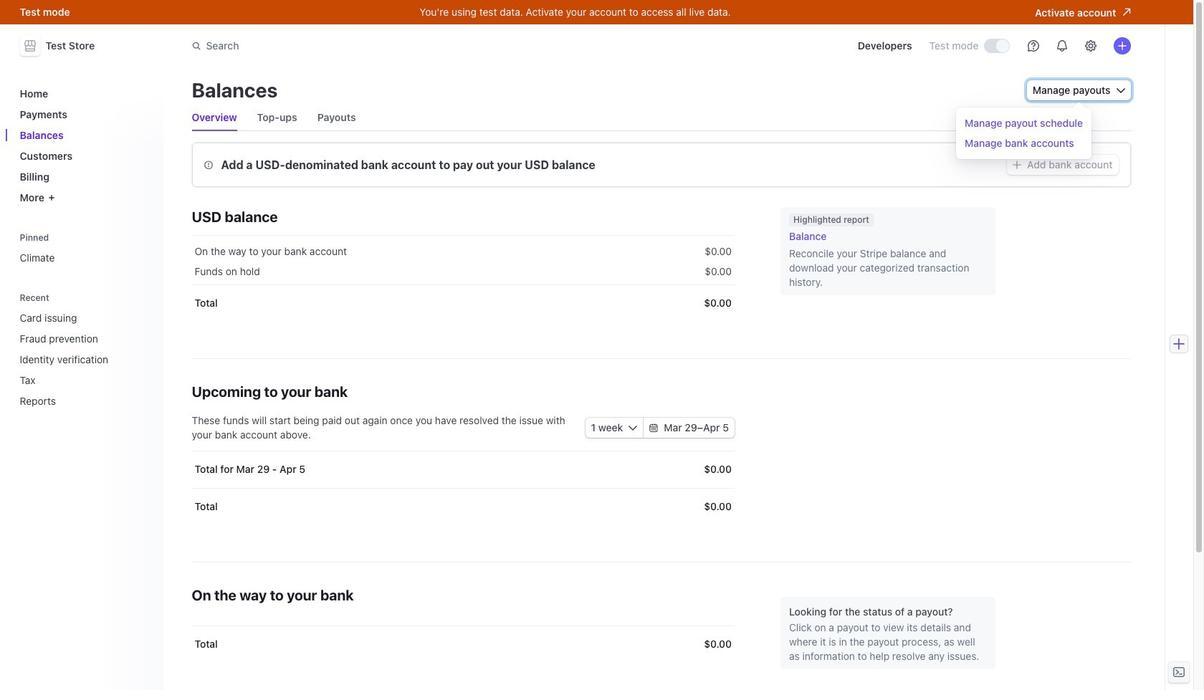 Task type: describe. For each thing, give the bounding box(es) containing it.
1 grid from the top
[[192, 236, 735, 322]]

2 horizontal spatial svg image
[[1014, 161, 1022, 169]]

settings image
[[1086, 40, 1097, 52]]

0 horizontal spatial svg image
[[629, 424, 638, 433]]

3 row from the top
[[192, 285, 735, 322]]

2 row from the top
[[192, 259, 735, 285]]

1 row from the top
[[192, 236, 735, 265]]

svg image
[[1117, 86, 1126, 95]]

help image
[[1028, 40, 1040, 52]]

2 grid from the top
[[192, 451, 735, 526]]

6 row from the top
[[192, 626, 735, 663]]

5 row from the top
[[192, 488, 735, 526]]

2 recent element from the top
[[14, 306, 155, 413]]



Task type: locate. For each thing, give the bounding box(es) containing it.
1 vertical spatial grid
[[192, 451, 735, 526]]

pinned element
[[14, 232, 155, 270]]

svg image
[[1014, 161, 1022, 169], [629, 424, 638, 433], [650, 424, 659, 433]]

row
[[192, 236, 735, 265], [192, 259, 735, 285], [192, 285, 735, 322], [192, 451, 735, 488], [192, 488, 735, 526], [192, 626, 735, 663]]

1 recent element from the top
[[14, 293, 155, 413]]

tab list
[[192, 105, 1131, 131]]

4 row from the top
[[192, 451, 735, 488]]

recent element
[[14, 293, 155, 413], [14, 306, 155, 413]]

grid
[[192, 236, 735, 322], [192, 451, 735, 526]]

Search text field
[[183, 33, 588, 59]]

None search field
[[183, 33, 588, 59]]

notifications image
[[1057, 40, 1068, 52]]

core navigation links element
[[14, 82, 155, 209]]

1 horizontal spatial svg image
[[650, 424, 659, 433]]

Test mode checkbox
[[985, 39, 1010, 52]]

0 vertical spatial grid
[[192, 236, 735, 322]]



Task type: vqa. For each thing, say whether or not it's contained in the screenshot.
the Search… search box
no



